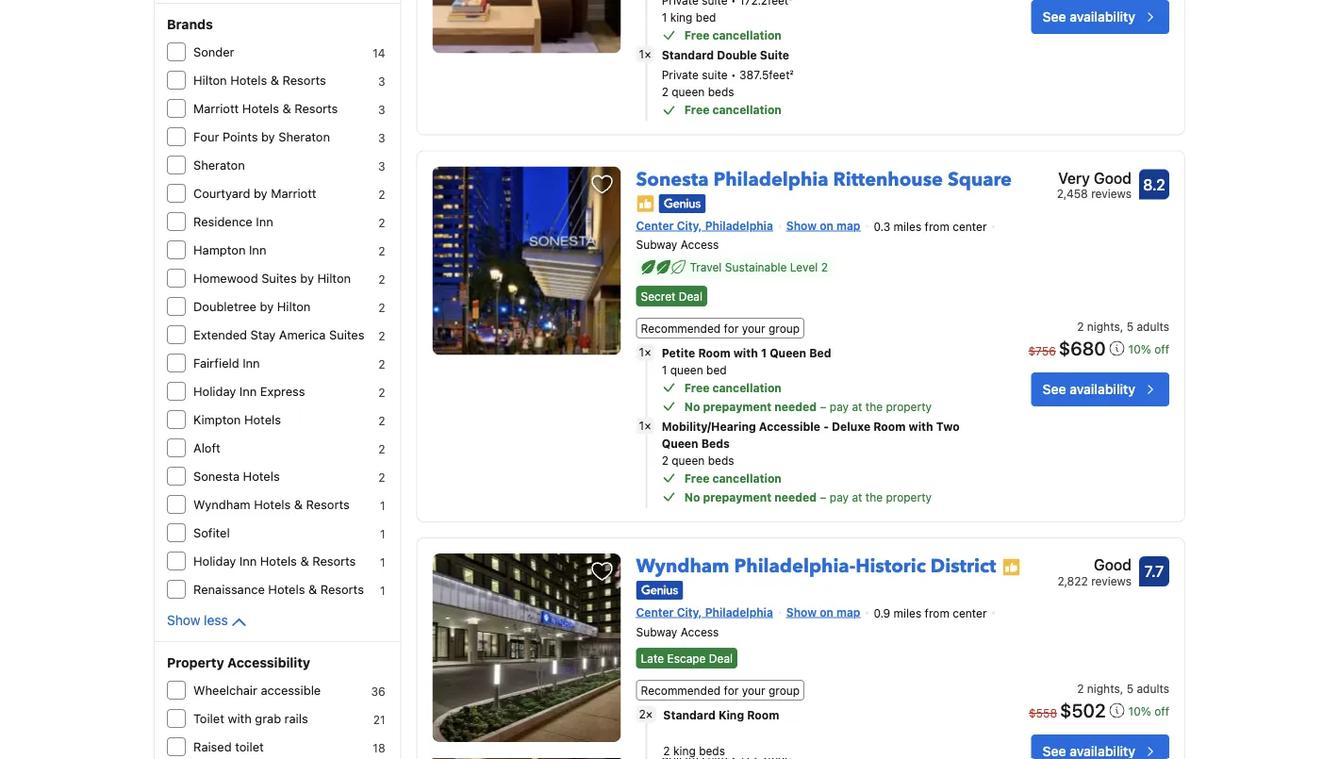 Task type: describe. For each thing, give the bounding box(es) containing it.
2 see availability from the top
[[1043, 381, 1136, 397]]

standard for standard double suite
[[662, 48, 714, 61]]

$680
[[1059, 336, 1106, 359]]

& for wyndham
[[294, 498, 303, 512]]

secret
[[641, 289, 676, 303]]

deluxe
[[832, 419, 871, 433]]

hotels for wyndham
[[254, 498, 291, 512]]

sonesta philadelphia rittenhouse square
[[636, 166, 1012, 192]]

1 × for mobility/hearing
[[639, 419, 651, 432]]

two
[[936, 419, 960, 433]]

wyndham philadelphia-historic district link
[[636, 546, 996, 579]]

center city, philadelphia for wyndham
[[636, 606, 773, 619]]

by right courtyard
[[254, 186, 268, 200]]

off for wyndham philadelphia-historic district
[[1155, 705, 1170, 718]]

courtyard
[[193, 186, 250, 200]]

inn for residence inn
[[256, 215, 273, 229]]

& up "renaissance hotels & resorts"
[[300, 554, 309, 568]]

recommended for sonesta
[[641, 321, 721, 335]]

inn for hampton inn
[[249, 243, 266, 257]]

sustainable
[[725, 261, 787, 274]]

sonesta for sonesta hotels
[[193, 469, 240, 483]]

mobility/hearing accessible - deluxe room with two queen beds link
[[662, 418, 966, 452]]

adults for district
[[1137, 682, 1170, 695]]

no for bed
[[684, 400, 700, 413]]

10% for sonesta philadelphia rittenhouse square
[[1129, 343, 1152, 356]]

sonesta hotels
[[193, 469, 280, 483]]

scored 8.2 element
[[1139, 169, 1170, 199]]

brands
[[167, 17, 213, 32]]

free cancellation for accessible
[[684, 471, 782, 485]]

– for room
[[820, 490, 827, 503]]

historic
[[856, 553, 926, 579]]

property for bed
[[886, 400, 932, 413]]

queen inside private suite • 387.5feet² 2 queen beds
[[672, 85, 705, 99]]

district
[[931, 553, 996, 579]]

petite room with 1 queen bed link
[[662, 344, 966, 361]]

show for philadelphia
[[786, 219, 817, 232]]

10% off for square
[[1129, 343, 1170, 356]]

7.7
[[1145, 562, 1164, 580]]

14
[[373, 46, 385, 59]]

extended stay america suites
[[193, 328, 365, 342]]

philadelphia for philadelphia
[[705, 219, 773, 232]]

courtyard by marriott
[[193, 186, 316, 200]]

$756
[[1029, 344, 1056, 357]]

free for petite
[[684, 381, 710, 394]]

hampton
[[193, 243, 246, 257]]

accessible
[[759, 419, 821, 433]]

stay
[[250, 328, 276, 342]]

5 for district
[[1127, 682, 1134, 695]]

express
[[260, 384, 305, 399]]

property
[[167, 655, 224, 671]]

3 for four points by sheraton
[[378, 131, 385, 144]]

petite
[[662, 346, 695, 359]]

hilton hotels & resorts
[[193, 73, 326, 87]]

hotels for hilton
[[230, 73, 267, 87]]

no prepayment needed – pay at the property for deluxe
[[684, 490, 932, 503]]

petite room with 1 queen bed
[[662, 346, 831, 359]]

, for sonesta philadelphia rittenhouse square
[[1120, 320, 1124, 333]]

city, for sonesta
[[677, 219, 702, 232]]

$558
[[1029, 707, 1057, 720]]

2 ×
[[639, 708, 653, 721]]

-
[[824, 419, 829, 433]]

10% for wyndham philadelphia-historic district
[[1129, 705, 1152, 718]]

recommended for wyndham
[[641, 684, 721, 697]]

private
[[662, 68, 699, 82]]

2,458
[[1057, 187, 1088, 200]]

fairfield inn
[[193, 356, 260, 370]]

less
[[204, 613, 228, 628]]

very
[[1058, 169, 1090, 187]]

2 availability from the top
[[1070, 381, 1136, 397]]

wheelchair accessible
[[193, 683, 321, 698]]

•
[[731, 68, 736, 82]]

center city, philadelphia for sonesta
[[636, 219, 773, 232]]

2 see from the top
[[1043, 381, 1066, 397]]

bed
[[809, 346, 831, 359]]

1 see availability link from the top
[[1032, 0, 1170, 34]]

square
[[948, 166, 1012, 192]]

& for hilton
[[270, 73, 279, 87]]

marriott hotels & resorts
[[193, 101, 338, 116]]

1 horizontal spatial room
[[747, 708, 779, 722]]

points
[[223, 130, 258, 144]]

0 horizontal spatial sheraton
[[193, 158, 245, 172]]

1 see availability from the top
[[1043, 9, 1136, 24]]

with inside petite room with 1 queen bed link
[[734, 346, 758, 359]]

center for sonesta
[[636, 219, 674, 232]]

prepayment for beds
[[703, 490, 772, 503]]

1 free cancellation from the top
[[684, 28, 782, 42]]

show less
[[167, 613, 228, 628]]

city, for wyndham
[[677, 606, 702, 619]]

1 horizontal spatial suites
[[329, 328, 365, 342]]

your for philadelphia
[[742, 321, 766, 335]]

resorts for wyndham hotels & resorts
[[306, 498, 350, 512]]

suite
[[702, 68, 728, 82]]

prepayment for bed
[[703, 400, 772, 413]]

good inside good 2,822 reviews
[[1094, 556, 1132, 574]]

1 queen bed
[[662, 363, 727, 376]]

sonesta for sonesta philadelphia rittenhouse square
[[636, 166, 709, 192]]

– for queen
[[820, 400, 827, 413]]

0 vertical spatial room
[[698, 346, 731, 359]]

travel
[[690, 261, 722, 274]]

no for beds
[[684, 490, 700, 503]]

grab
[[255, 712, 281, 726]]

inn for holiday inn hotels & resorts
[[239, 554, 257, 568]]

0 vertical spatial marriott
[[193, 101, 239, 116]]

needed for deluxe
[[775, 490, 817, 503]]

bed for 1 queen bed
[[706, 363, 727, 376]]

recommended for your group for wyndham
[[641, 684, 800, 697]]

suite
[[760, 48, 789, 61]]

homewood suites by hilton
[[193, 271, 351, 285]]

2 vertical spatial hilton
[[277, 299, 311, 314]]

good 2,822 reviews
[[1058, 556, 1132, 587]]

8.2
[[1143, 175, 1166, 193]]

travel sustainable level 2
[[690, 261, 828, 274]]

needed for 1
[[775, 400, 817, 413]]

accessible
[[261, 683, 321, 698]]

doubletree by hilton
[[193, 299, 311, 314]]

king
[[719, 708, 744, 722]]

0.3
[[874, 220, 891, 233]]

queen inside petite room with 1 queen bed link
[[770, 346, 807, 359]]

reviews inside good 2,822 reviews
[[1091, 574, 1132, 587]]

secret deal
[[641, 289, 703, 303]]

5 for square
[[1127, 320, 1134, 333]]

aloft
[[193, 441, 221, 455]]

0 vertical spatial deal
[[679, 289, 703, 303]]

residence
[[193, 215, 253, 229]]

philadelphia-
[[734, 553, 856, 579]]

wyndham for wyndham philadelphia-historic district
[[636, 553, 730, 579]]

resorts up "renaissance hotels & resorts"
[[312, 554, 356, 568]]

free for mobility/hearing
[[684, 471, 710, 485]]

rails
[[285, 712, 308, 726]]

very good 2,458 reviews
[[1057, 169, 1132, 200]]

at for queen
[[852, 400, 862, 413]]

21
[[373, 713, 385, 726]]

standard double suite
[[662, 48, 789, 61]]

this property is part of our preferred partner program. it's committed to providing excellent service and good value. it'll pay us a higher commission if you make a booking. image for wyndham philadelphia-historic district
[[1002, 558, 1021, 577]]

hotels up "renaissance hotels & resorts"
[[260, 554, 297, 568]]

wheelchair
[[193, 683, 257, 698]]

sonder
[[193, 45, 234, 59]]

0 vertical spatial hilton
[[193, 73, 227, 87]]

this property is part of our preferred partner program. it's committed to providing excellent service and good value. it'll pay us a higher commission if you make a booking. image
[[636, 194, 655, 213]]

fairfield
[[193, 356, 239, 370]]

hampton inn
[[193, 243, 266, 257]]

1 vertical spatial hilton
[[317, 271, 351, 285]]

room inside mobility/hearing accessible - deluxe room with two queen beds
[[874, 419, 906, 433]]

miles for rittenhouse
[[894, 220, 922, 233]]

0 horizontal spatial suites
[[261, 271, 297, 285]]

on for philadelphia
[[820, 219, 834, 232]]

at for room
[[852, 490, 862, 503]]

2 queen beds
[[662, 453, 734, 467]]



Task type: vqa. For each thing, say whether or not it's contained in the screenshot.
Good element
yes



Task type: locate. For each thing, give the bounding box(es) containing it.
subway for wyndham philadelphia-historic district
[[636, 625, 678, 638]]

1 center from the top
[[636, 219, 674, 232]]

2 nights , 5 adults
[[1077, 320, 1170, 333], [1077, 682, 1170, 695]]

2 see availability link from the top
[[1032, 372, 1170, 406]]

your up the "petite room with 1 queen bed"
[[742, 321, 766, 335]]

good inside very good 2,458 reviews
[[1094, 169, 1132, 187]]

king down standard king room
[[673, 744, 696, 757]]

1 vertical spatial availability
[[1070, 381, 1136, 397]]

pay for room
[[830, 490, 849, 503]]

0 horizontal spatial queen
[[662, 436, 699, 450]]

2 vertical spatial with
[[228, 712, 252, 726]]

queen
[[672, 85, 705, 99], [670, 363, 703, 376], [672, 453, 705, 467]]

wyndham for wyndham hotels & resorts
[[193, 498, 251, 512]]

0 vertical spatial suites
[[261, 271, 297, 285]]

for up king at right
[[724, 684, 739, 697]]

pay
[[830, 400, 849, 413], [830, 490, 849, 503]]

see availability
[[1043, 9, 1136, 24], [1043, 381, 1136, 397]]

4 free cancellation from the top
[[684, 471, 782, 485]]

no prepayment needed – pay at the property up -
[[684, 400, 932, 413]]

holiday down sofitel
[[193, 554, 236, 568]]

2 10% from the top
[[1129, 705, 1152, 718]]

free cancellation down the "petite room with 1 queen bed"
[[684, 381, 782, 394]]

0 vertical spatial availability
[[1070, 9, 1136, 24]]

nights up $502
[[1087, 682, 1120, 695]]

1 cancellation from the top
[[713, 28, 782, 42]]

access inside 0.9 miles from center subway access
[[681, 625, 719, 638]]

subway inside 0.3 miles from center subway access
[[636, 238, 678, 251]]

subway for sonesta philadelphia rittenhouse square
[[636, 238, 678, 251]]

holiday for holiday inn hotels & resorts
[[193, 554, 236, 568]]

cancellation down the beds
[[713, 471, 782, 485]]

philadelphia up 0.3 miles from center subway access
[[713, 166, 829, 192]]

0 vertical spatial king
[[670, 10, 693, 24]]

× for mobility/hearing accessible - deluxe room with two queen beds
[[644, 419, 651, 432]]

3 for sheraton
[[378, 159, 385, 173]]

map left 0.3
[[837, 219, 861, 232]]

wyndham philadelphia-historic district image
[[433, 553, 621, 742]]

4 free from the top
[[684, 471, 710, 485]]

1 center city, philadelphia from the top
[[636, 219, 773, 232]]

2 holiday from the top
[[193, 554, 236, 568]]

access for wyndham
[[681, 625, 719, 638]]

0 vertical spatial sonesta
[[636, 166, 709, 192]]

standard king room
[[663, 708, 779, 722]]

raised
[[193, 740, 232, 754]]

0 vertical spatial recommended
[[641, 321, 721, 335]]

1 vertical spatial room
[[874, 419, 906, 433]]

0 vertical spatial beds
[[708, 85, 734, 99]]

show
[[786, 219, 817, 232], [786, 606, 817, 619], [167, 613, 200, 628]]

beds inside private suite • 387.5feet² 2 queen beds
[[708, 85, 734, 99]]

group for philadelphia
[[769, 321, 800, 335]]

nights up '$680'
[[1087, 320, 1120, 333]]

by up america
[[300, 271, 314, 285]]

& down holiday inn hotels & resorts
[[308, 582, 317, 597]]

1 × left mobility/hearing
[[639, 419, 651, 432]]

from down district
[[925, 607, 950, 620]]

late
[[641, 652, 664, 665]]

free cancellation for room
[[684, 381, 782, 394]]

0 vertical spatial see availability link
[[1032, 0, 1170, 34]]

king
[[670, 10, 693, 24], [673, 744, 696, 757]]

show up level
[[786, 219, 817, 232]]

1 vertical spatial bed
[[706, 363, 727, 376]]

center
[[953, 220, 987, 233], [953, 607, 987, 620]]

at
[[852, 400, 862, 413], [852, 490, 862, 503]]

genius discounts available at this property. image
[[659, 194, 706, 213], [659, 194, 706, 213], [636, 581, 683, 600], [636, 581, 683, 600]]

resorts for renaissance hotels & resorts
[[320, 582, 364, 597]]

center inside 0.3 miles from center subway access
[[953, 220, 987, 233]]

10% off right '$680'
[[1129, 343, 1170, 356]]

2 your from the top
[[742, 684, 766, 697]]

× for standard double suite
[[644, 48, 651, 61]]

1 at from the top
[[852, 400, 862, 413]]

room
[[698, 346, 731, 359], [874, 419, 906, 433], [747, 708, 779, 722]]

0 vertical spatial needed
[[775, 400, 817, 413]]

recommended for your group for sonesta
[[641, 321, 800, 335]]

2 10% off from the top
[[1129, 705, 1170, 718]]

philadelphia inside "link"
[[713, 166, 829, 192]]

1 ×
[[639, 48, 651, 61], [639, 345, 651, 359], [639, 419, 651, 432]]

2 5 from the top
[[1127, 682, 1134, 695]]

center city, philadelphia up late escape deal
[[636, 606, 773, 619]]

2 nights , 5 adults up $502
[[1077, 682, 1170, 695]]

city,
[[677, 219, 702, 232], [677, 606, 702, 619]]

1 vertical spatial no
[[684, 490, 700, 503]]

center down district
[[953, 607, 987, 620]]

beds down the beds
[[708, 453, 734, 467]]

× left mobility/hearing
[[644, 419, 651, 432]]

1 × left petite
[[639, 345, 651, 359]]

center for district
[[953, 607, 987, 620]]

0 vertical spatial with
[[734, 346, 758, 359]]

1 access from the top
[[681, 238, 719, 251]]

1 group from the top
[[769, 321, 800, 335]]

0 vertical spatial your
[[742, 321, 766, 335]]

holiday inn hotels & resorts
[[193, 554, 356, 568]]

2 no from the top
[[684, 490, 700, 503]]

1 vertical spatial see
[[1043, 381, 1066, 397]]

recommended down "escape"
[[641, 684, 721, 697]]

2 cancellation from the top
[[713, 103, 782, 116]]

1 your from the top
[[742, 321, 766, 335]]

1 vertical spatial 10%
[[1129, 705, 1152, 718]]

for up the "petite room with 1 queen bed"
[[724, 321, 739, 335]]

inn up kimpton hotels on the bottom
[[239, 384, 257, 399]]

pay for queen
[[830, 400, 849, 413]]

1 pay from the top
[[830, 400, 849, 413]]

1 vertical spatial wyndham
[[636, 553, 730, 579]]

1 vertical spatial show on map
[[786, 606, 861, 619]]

1 vertical spatial reviews
[[1091, 574, 1132, 587]]

show on map for philadelphia
[[786, 219, 861, 232]]

queen for mobility/hearing
[[672, 453, 705, 467]]

free for standard
[[684, 103, 710, 116]]

2 no prepayment needed – pay at the property from the top
[[684, 490, 932, 503]]

1 no prepayment needed – pay at the property from the top
[[684, 400, 932, 413]]

2 inside private suite • 387.5feet² 2 queen beds
[[662, 85, 669, 99]]

toilet
[[193, 712, 224, 726]]

1 horizontal spatial deal
[[709, 652, 733, 665]]

0 vertical spatial standard
[[662, 48, 714, 61]]

subway down this property is part of our preferred partner program. it's committed to providing excellent service and good value. it'll pay us a higher commission if you make a booking. image
[[636, 238, 678, 251]]

0 horizontal spatial deal
[[679, 289, 703, 303]]

map for rittenhouse
[[837, 219, 861, 232]]

2 subway from the top
[[636, 625, 678, 638]]

inn up homewood suites by hilton
[[249, 243, 266, 257]]

2 miles from the top
[[894, 607, 922, 620]]

0 vertical spatial nights
[[1087, 320, 1120, 333]]

1
[[662, 10, 667, 24], [639, 48, 644, 61], [639, 345, 644, 359], [761, 346, 767, 359], [662, 363, 667, 376], [639, 419, 644, 432], [380, 499, 385, 512], [380, 527, 385, 540], [380, 556, 385, 569], [380, 584, 385, 597]]

the up deluxe
[[866, 400, 883, 413]]

1 vertical spatial for
[[724, 684, 739, 697]]

room right deluxe
[[874, 419, 906, 433]]

1 vertical spatial at
[[852, 490, 862, 503]]

1 vertical spatial sonesta
[[193, 469, 240, 483]]

1 horizontal spatial wyndham
[[636, 553, 730, 579]]

with right petite
[[734, 346, 758, 359]]

1 horizontal spatial sheraton
[[278, 130, 330, 144]]

deal
[[679, 289, 703, 303], [709, 652, 733, 665]]

1 from from the top
[[925, 220, 950, 233]]

the up historic
[[866, 490, 883, 503]]

reviews inside very good 2,458 reviews
[[1091, 187, 1132, 200]]

king for beds
[[673, 744, 696, 757]]

2 1 × from the top
[[639, 345, 651, 359]]

resorts down holiday inn hotels & resorts
[[320, 582, 364, 597]]

1 on from the top
[[820, 219, 834, 232]]

subway up late
[[636, 625, 678, 638]]

1 vertical spatial center
[[953, 607, 987, 620]]

& up holiday inn hotels & resorts
[[294, 498, 303, 512]]

1 , from the top
[[1120, 320, 1124, 333]]

18
[[373, 741, 385, 755]]

1 2 nights , 5 adults from the top
[[1077, 320, 1170, 333]]

0 horizontal spatial wyndham
[[193, 498, 251, 512]]

hotels up marriott hotels & resorts
[[230, 73, 267, 87]]

the for bed
[[866, 400, 883, 413]]

free down private
[[684, 103, 710, 116]]

no prepayment needed – pay at the property for 1
[[684, 400, 932, 413]]

from inside 0.3 miles from center subway access
[[925, 220, 950, 233]]

2 vertical spatial queen
[[672, 453, 705, 467]]

1 property from the top
[[886, 400, 932, 413]]

0 vertical spatial see
[[1043, 9, 1066, 24]]

show on map for philadelphia-
[[786, 606, 861, 619]]

1 recommended from the top
[[641, 321, 721, 335]]

by up stay at top left
[[260, 299, 274, 314]]

property accessibility
[[167, 655, 310, 671]]

no prepayment needed – pay at the property
[[684, 400, 932, 413], [684, 490, 932, 503]]

center down this property is part of our preferred partner program. it's committed to providing excellent service and good value. it'll pay us a higher commission if you make a booking. image
[[636, 219, 674, 232]]

1 – from the top
[[820, 400, 827, 413]]

0 vertical spatial no prepayment needed – pay at the property
[[684, 400, 932, 413]]

2 nights , 5 adults for wyndham philadelphia-historic district
[[1077, 682, 1170, 695]]

show on map down sonesta philadelphia rittenhouse square
[[786, 219, 861, 232]]

your for philadelphia-
[[742, 684, 766, 697]]

2 free from the top
[[684, 103, 710, 116]]

inn for holiday inn express
[[239, 384, 257, 399]]

2 the from the top
[[866, 490, 883, 503]]

nights
[[1087, 320, 1120, 333], [1087, 682, 1120, 695]]

1 vertical spatial needed
[[775, 490, 817, 503]]

off for sonesta philadelphia rittenhouse square
[[1155, 343, 1170, 356]]

2 – from the top
[[820, 490, 827, 503]]

1 good from the top
[[1094, 169, 1132, 187]]

sheraton up courtyard
[[193, 158, 245, 172]]

room right king at right
[[747, 708, 779, 722]]

1 horizontal spatial queen
[[770, 346, 807, 359]]

0 vertical spatial group
[[769, 321, 800, 335]]

1 5 from the top
[[1127, 320, 1134, 333]]

no up mobility/hearing
[[684, 400, 700, 413]]

2 on from the top
[[820, 606, 834, 619]]

cancellation for room
[[713, 381, 782, 394]]

queen
[[770, 346, 807, 359], [662, 436, 699, 450]]

0 vertical spatial queen
[[770, 346, 807, 359]]

& up four points by sheraton on the left top
[[282, 101, 291, 116]]

4 3 from the top
[[378, 159, 385, 173]]

on for philadelphia-
[[820, 606, 834, 619]]

queen down petite
[[670, 363, 703, 376]]

1 prepayment from the top
[[703, 400, 772, 413]]

cancellation for double
[[713, 103, 782, 116]]

2 needed from the top
[[775, 490, 817, 503]]

2 horizontal spatial room
[[874, 419, 906, 433]]

0 vertical spatial off
[[1155, 343, 1170, 356]]

0 vertical spatial sheraton
[[278, 130, 330, 144]]

1 vertical spatial ,
[[1120, 682, 1124, 695]]

1 for from the top
[[724, 321, 739, 335]]

standard up 2 king beds
[[663, 708, 716, 722]]

center for wyndham
[[636, 606, 674, 619]]

2 prepayment from the top
[[703, 490, 772, 503]]

no
[[684, 400, 700, 413], [684, 490, 700, 503]]

2,822
[[1058, 574, 1088, 587]]

recommended up petite
[[641, 321, 721, 335]]

1 adults from the top
[[1137, 320, 1170, 333]]

show inside dropdown button
[[167, 613, 200, 628]]

wyndham philadelphia-historic district
[[636, 553, 996, 579]]

miles for historic
[[894, 607, 922, 620]]

queen down private
[[672, 85, 705, 99]]

1 vertical spatial on
[[820, 606, 834, 619]]

standard king room link
[[663, 707, 966, 724]]

1 city, from the top
[[677, 219, 702, 232]]

needed up accessible
[[775, 400, 817, 413]]

sonesta philadelphia rittenhouse square image
[[433, 166, 621, 355]]

hotels
[[230, 73, 267, 87], [242, 101, 279, 116], [244, 413, 281, 427], [243, 469, 280, 483], [254, 498, 291, 512], [260, 554, 297, 568], [268, 582, 305, 597]]

nights for sonesta philadelphia rittenhouse square
[[1087, 320, 1120, 333]]

0 vertical spatial center city, philadelphia
[[636, 219, 773, 232]]

resorts for marriott hotels & resorts
[[294, 101, 338, 116]]

miles right "0.9"
[[894, 607, 922, 620]]

2 center from the top
[[953, 607, 987, 620]]

your up king at right
[[742, 684, 766, 697]]

1 reviews from the top
[[1091, 187, 1132, 200]]

free down 1 king bed
[[684, 28, 710, 42]]

free down 2 queen beds
[[684, 471, 710, 485]]

1 center from the top
[[953, 220, 987, 233]]

good left '7.7'
[[1094, 556, 1132, 574]]

3 1 × from the top
[[639, 419, 651, 432]]

2 3 from the top
[[378, 103, 385, 116]]

1 vertical spatial subway
[[636, 625, 678, 638]]

1 subway from the top
[[636, 238, 678, 251]]

× for petite room with 1 queen bed
[[644, 345, 651, 359]]

property for with
[[886, 490, 932, 503]]

2 king beds
[[663, 744, 725, 757]]

access for sonesta
[[681, 238, 719, 251]]

1 off from the top
[[1155, 343, 1170, 356]]

map for historic
[[837, 606, 861, 619]]

0 vertical spatial ,
[[1120, 320, 1124, 333]]

on
[[820, 219, 834, 232], [820, 606, 834, 619]]

sonesta inside "link"
[[636, 166, 709, 192]]

3 free from the top
[[684, 381, 710, 394]]

× left petite
[[644, 345, 651, 359]]

,
[[1120, 320, 1124, 333], [1120, 682, 1124, 695]]

scored 7.7 element
[[1139, 556, 1170, 586]]

1 × for standard
[[639, 48, 651, 61]]

1 vertical spatial recommended for your group
[[641, 684, 800, 697]]

1 holiday from the top
[[193, 384, 236, 399]]

1 1 × from the top
[[639, 48, 651, 61]]

2 reviews from the top
[[1091, 574, 1132, 587]]

1 3 from the top
[[378, 75, 385, 88]]

king for bed
[[670, 10, 693, 24]]

hotels up the wyndham hotels & resorts
[[243, 469, 280, 483]]

by right points
[[261, 130, 275, 144]]

access up late escape deal
[[681, 625, 719, 638]]

1 vertical spatial recommended
[[641, 684, 721, 697]]

1 vertical spatial see availability
[[1043, 381, 1136, 397]]

deal down travel
[[679, 289, 703, 303]]

hotels for sonesta
[[243, 469, 280, 483]]

from inside 0.9 miles from center subway access
[[925, 607, 950, 620]]

at down deluxe
[[852, 490, 862, 503]]

cancellation down private suite • 387.5feet² 2 queen beds
[[713, 103, 782, 116]]

wyndham hotels & resorts
[[193, 498, 350, 512]]

1 needed from the top
[[775, 400, 817, 413]]

cancellation up double
[[713, 28, 782, 42]]

0 vertical spatial at
[[852, 400, 862, 413]]

miles inside 0.3 miles from center subway access
[[894, 220, 922, 233]]

2 recommended from the top
[[641, 684, 721, 697]]

standard for standard king room
[[663, 708, 716, 722]]

this property is part of our preferred partner program. it's committed to providing excellent service and good value. it'll pay us a higher commission if you make a booking. image
[[636, 194, 655, 213], [1002, 558, 1021, 577], [1002, 558, 1021, 577]]

1 vertical spatial holiday
[[193, 554, 236, 568]]

needed down mobility/hearing accessible - deluxe room with two queen beds
[[775, 490, 817, 503]]

0 vertical spatial access
[[681, 238, 719, 251]]

1 horizontal spatial marriott
[[271, 186, 316, 200]]

the for with
[[866, 490, 883, 503]]

on down wyndham philadelphia-historic district
[[820, 606, 834, 619]]

2 off from the top
[[1155, 705, 1170, 718]]

2 , from the top
[[1120, 682, 1124, 695]]

1 vertical spatial center
[[636, 606, 674, 619]]

beds
[[701, 436, 730, 450]]

10% off right $502
[[1129, 705, 1170, 718]]

resorts for hilton hotels & resorts
[[283, 73, 326, 87]]

1 vertical spatial suites
[[329, 328, 365, 342]]

$502
[[1060, 699, 1106, 721]]

0 horizontal spatial marriott
[[193, 101, 239, 116]]

1 map from the top
[[837, 219, 861, 232]]

0 vertical spatial 5
[[1127, 320, 1134, 333]]

hotels down hilton hotels & resorts
[[242, 101, 279, 116]]

2 group from the top
[[769, 684, 800, 697]]

availability
[[1070, 9, 1136, 24], [1070, 381, 1136, 397]]

sonesta up this property is part of our preferred partner program. it's committed to providing excellent service and good value. it'll pay us a higher commission if you make a booking. image
[[636, 166, 709, 192]]

2 nights from the top
[[1087, 682, 1120, 695]]

toilet
[[235, 740, 264, 754]]

sonesta down aloft
[[193, 469, 240, 483]]

sheraton down marriott hotels & resorts
[[278, 130, 330, 144]]

adults
[[1137, 320, 1170, 333], [1137, 682, 1170, 695]]

raised toilet
[[193, 740, 264, 754]]

2 city, from the top
[[677, 606, 702, 619]]

3 cancellation from the top
[[713, 381, 782, 394]]

show left less
[[167, 613, 200, 628]]

free
[[684, 28, 710, 42], [684, 103, 710, 116], [684, 381, 710, 394], [684, 471, 710, 485]]

2 vertical spatial 1 ×
[[639, 419, 651, 432]]

from for square
[[925, 220, 950, 233]]

– down "mobility/hearing accessible - deluxe room with two queen beds" link
[[820, 490, 827, 503]]

prepayment down 2 queen beds
[[703, 490, 772, 503]]

0 vertical spatial 1 ×
[[639, 48, 651, 61]]

2 center from the top
[[636, 606, 674, 619]]

map left "0.9"
[[837, 606, 861, 619]]

1 see from the top
[[1043, 9, 1066, 24]]

0 horizontal spatial sonesta
[[193, 469, 240, 483]]

free cancellation for double
[[684, 103, 782, 116]]

good element
[[1058, 553, 1132, 576]]

2 2 nights , 5 adults from the top
[[1077, 682, 1170, 695]]

1 vertical spatial king
[[673, 744, 696, 757]]

late escape deal
[[641, 652, 733, 665]]

2 free cancellation from the top
[[684, 103, 782, 116]]

1 king bed
[[662, 10, 716, 24]]

1 vertical spatial nights
[[1087, 682, 1120, 695]]

extended
[[193, 328, 247, 342]]

resorts up holiday inn hotels & resorts
[[306, 498, 350, 512]]

1 10% from the top
[[1129, 343, 1152, 356]]

0.9 miles from center subway access
[[636, 607, 987, 638]]

hotels for marriott
[[242, 101, 279, 116]]

group for philadelphia-
[[769, 684, 800, 697]]

3
[[378, 75, 385, 88], [378, 103, 385, 116], [378, 131, 385, 144], [378, 159, 385, 173]]

queen inside mobility/hearing accessible - deluxe room with two queen beds
[[662, 436, 699, 450]]

1 vertical spatial marriott
[[271, 186, 316, 200]]

1 vertical spatial standard
[[663, 708, 716, 722]]

1 show on map from the top
[[786, 219, 861, 232]]

city, up late escape deal
[[677, 606, 702, 619]]

cancellation for accessible
[[713, 471, 782, 485]]

rittenhouse
[[833, 166, 943, 192]]

off right '$680'
[[1155, 343, 1170, 356]]

1 vertical spatial 1 ×
[[639, 345, 651, 359]]

1 vertical spatial miles
[[894, 607, 922, 620]]

the
[[866, 400, 883, 413], [866, 490, 883, 503]]

reviews right "2,822"
[[1091, 574, 1132, 587]]

2 center city, philadelphia from the top
[[636, 606, 773, 619]]

suites
[[261, 271, 297, 285], [329, 328, 365, 342]]

0 vertical spatial –
[[820, 400, 827, 413]]

2 property from the top
[[886, 490, 932, 503]]

mobility/hearing accessible - deluxe room with two queen beds
[[662, 419, 960, 450]]

group up standard king room link
[[769, 684, 800, 697]]

1 vertical spatial 2 nights , 5 adults
[[1077, 682, 1170, 695]]

3 for marriott hotels & resorts
[[378, 103, 385, 116]]

sofitel
[[193, 526, 230, 540]]

beds
[[708, 85, 734, 99], [708, 453, 734, 467], [699, 744, 725, 757]]

3 for hilton hotels & resorts
[[378, 75, 385, 88]]

10%
[[1129, 343, 1152, 356], [1129, 705, 1152, 718]]

show less button
[[167, 611, 251, 634]]

0 vertical spatial prepayment
[[703, 400, 772, 413]]

america
[[279, 328, 326, 342]]

resorts up marriott hotels & resorts
[[283, 73, 326, 87]]

pay down "mobility/hearing accessible - deluxe room with two queen beds" link
[[830, 490, 849, 503]]

2 access from the top
[[681, 625, 719, 638]]

& for marriott
[[282, 101, 291, 116]]

accessibility
[[227, 655, 310, 671]]

inn
[[256, 215, 273, 229], [249, 243, 266, 257], [243, 356, 260, 370], [239, 384, 257, 399], [239, 554, 257, 568]]

beds down the suite
[[708, 85, 734, 99]]

hotels down holiday inn express
[[244, 413, 281, 427]]

1 vertical spatial queen
[[662, 436, 699, 450]]

bed down the "petite room with 1 queen bed"
[[706, 363, 727, 376]]

1 vertical spatial access
[[681, 625, 719, 638]]

adults for square
[[1137, 320, 1170, 333]]

2 show on map from the top
[[786, 606, 861, 619]]

on down sonesta philadelphia rittenhouse square
[[820, 219, 834, 232]]

2 adults from the top
[[1137, 682, 1170, 695]]

double
[[717, 48, 757, 61]]

1 recommended for your group from the top
[[641, 321, 800, 335]]

wyndham up "escape"
[[636, 553, 730, 579]]

2 from from the top
[[925, 607, 950, 620]]

from for district
[[925, 607, 950, 620]]

1 vertical spatial group
[[769, 684, 800, 697]]

beds for standard
[[699, 744, 725, 757]]

0 vertical spatial philadelphia
[[713, 166, 829, 192]]

0 vertical spatial center
[[636, 219, 674, 232]]

1 × for petite
[[639, 345, 651, 359]]

2 recommended for your group from the top
[[641, 684, 800, 697]]

free cancellation
[[684, 28, 782, 42], [684, 103, 782, 116], [684, 381, 782, 394], [684, 471, 782, 485]]

level
[[790, 261, 818, 274]]

0 vertical spatial reviews
[[1091, 187, 1132, 200]]

private suite • 387.5feet² 2 queen beds
[[662, 68, 794, 99]]

1 vertical spatial property
[[886, 490, 932, 503]]

0 vertical spatial show on map
[[786, 219, 861, 232]]

× left standard double suite
[[644, 48, 651, 61]]

0.3 miles from center subway access
[[636, 220, 987, 251]]

for for philadelphia
[[724, 321, 739, 335]]

property
[[886, 400, 932, 413], [886, 490, 932, 503]]

3 3 from the top
[[378, 131, 385, 144]]

0 vertical spatial property
[[886, 400, 932, 413]]

no down 2 queen beds
[[684, 490, 700, 503]]

renaissance hotels & resorts
[[193, 582, 364, 597]]

center up late
[[636, 606, 674, 619]]

× for standard king room
[[646, 708, 653, 721]]

standard double suite link
[[662, 46, 966, 63]]

center inside 0.9 miles from center subway access
[[953, 607, 987, 620]]

cancellation down the "petite room with 1 queen bed"
[[713, 381, 782, 394]]

hotels down holiday inn hotels & resorts
[[268, 582, 305, 597]]

your
[[742, 321, 766, 335], [742, 684, 766, 697]]

4 cancellation from the top
[[713, 471, 782, 485]]

hotels for renaissance
[[268, 582, 305, 597]]

inn up holiday inn express
[[243, 356, 260, 370]]

good
[[1094, 169, 1132, 187], [1094, 556, 1132, 574]]

0 vertical spatial on
[[820, 219, 834, 232]]

sonesta
[[636, 166, 709, 192], [193, 469, 240, 483]]

hilton
[[193, 73, 227, 87], [317, 271, 351, 285], [277, 299, 311, 314]]

1 vertical spatial from
[[925, 607, 950, 620]]

1 free from the top
[[684, 28, 710, 42]]

10% right '$680'
[[1129, 343, 1152, 356]]

2
[[662, 85, 669, 99], [379, 188, 385, 201], [379, 216, 385, 229], [379, 244, 385, 257], [821, 261, 828, 274], [379, 273, 385, 286], [379, 301, 385, 314], [1077, 320, 1084, 333], [379, 329, 385, 342], [379, 357, 385, 371], [379, 386, 385, 399], [379, 414, 385, 427], [379, 442, 385, 456], [662, 453, 669, 467], [379, 471, 385, 484], [1077, 682, 1084, 695], [639, 708, 646, 721], [663, 744, 670, 757]]

2 horizontal spatial with
[[909, 419, 933, 433]]

show for philadelphia-
[[786, 606, 817, 619]]

miles inside 0.9 miles from center subway access
[[894, 607, 922, 620]]

escape
[[667, 652, 706, 665]]

10% off for district
[[1129, 705, 1170, 718]]

2 map from the top
[[837, 606, 861, 619]]

with inside mobility/hearing accessible - deluxe room with two queen beds
[[909, 419, 933, 433]]

3 free cancellation from the top
[[684, 381, 782, 394]]

1 nights from the top
[[1087, 320, 1120, 333]]

1 availability from the top
[[1070, 9, 1136, 24]]

center
[[636, 219, 674, 232], [636, 606, 674, 619]]

renaissance
[[193, 582, 265, 597]]

inn down courtyard by marriott
[[256, 215, 273, 229]]

queen for petite
[[670, 363, 703, 376]]

, for wyndham philadelphia-historic district
[[1120, 682, 1124, 695]]

0 vertical spatial center
[[953, 220, 987, 233]]

0 vertical spatial 2 nights , 5 adults
[[1077, 320, 1170, 333]]

for
[[724, 321, 739, 335], [724, 684, 739, 697]]

1 horizontal spatial with
[[734, 346, 758, 359]]

bed for 1 king bed
[[696, 10, 716, 24]]

off right $502
[[1155, 705, 1170, 718]]

access inside 0.3 miles from center subway access
[[681, 238, 719, 251]]

by
[[261, 130, 275, 144], [254, 186, 268, 200], [300, 271, 314, 285], [260, 299, 274, 314]]

2 pay from the top
[[830, 490, 849, 503]]

2 for from the top
[[724, 684, 739, 697]]

very good element
[[1057, 166, 1132, 189]]

holiday inn express
[[193, 384, 305, 399]]

0 vertical spatial 10% off
[[1129, 343, 1170, 356]]

1 no from the top
[[684, 400, 700, 413]]

show down philadelphia-
[[786, 606, 817, 619]]

philadelphia for philadelphia-
[[705, 606, 773, 619]]

beds for mobility/hearing
[[708, 453, 734, 467]]

1 vertical spatial off
[[1155, 705, 1170, 718]]

1 the from the top
[[866, 400, 883, 413]]

four
[[193, 130, 219, 144]]

marriott up four
[[193, 101, 239, 116]]

1 vertical spatial –
[[820, 490, 827, 503]]

residence inn
[[193, 215, 273, 229]]

0 vertical spatial from
[[925, 220, 950, 233]]

2 at from the top
[[852, 490, 862, 503]]

0 horizontal spatial with
[[228, 712, 252, 726]]

standard up private
[[662, 48, 714, 61]]

kimpton
[[193, 413, 241, 427]]

36
[[371, 685, 385, 698]]

with left two
[[909, 419, 933, 433]]

1 vertical spatial beds
[[708, 453, 734, 467]]

subway inside 0.9 miles from center subway access
[[636, 625, 678, 638]]

recommended
[[641, 321, 721, 335], [641, 684, 721, 697]]

0 vertical spatial no
[[684, 400, 700, 413]]

1 vertical spatial philadelphia
[[705, 219, 773, 232]]

1 10% off from the top
[[1129, 343, 1170, 356]]

2 good from the top
[[1094, 556, 1132, 574]]

1 vertical spatial queen
[[670, 363, 703, 376]]

1 miles from the top
[[894, 220, 922, 233]]

0 horizontal spatial room
[[698, 346, 731, 359]]

387.5feet²
[[740, 68, 794, 82]]

0 vertical spatial holiday
[[193, 384, 236, 399]]



